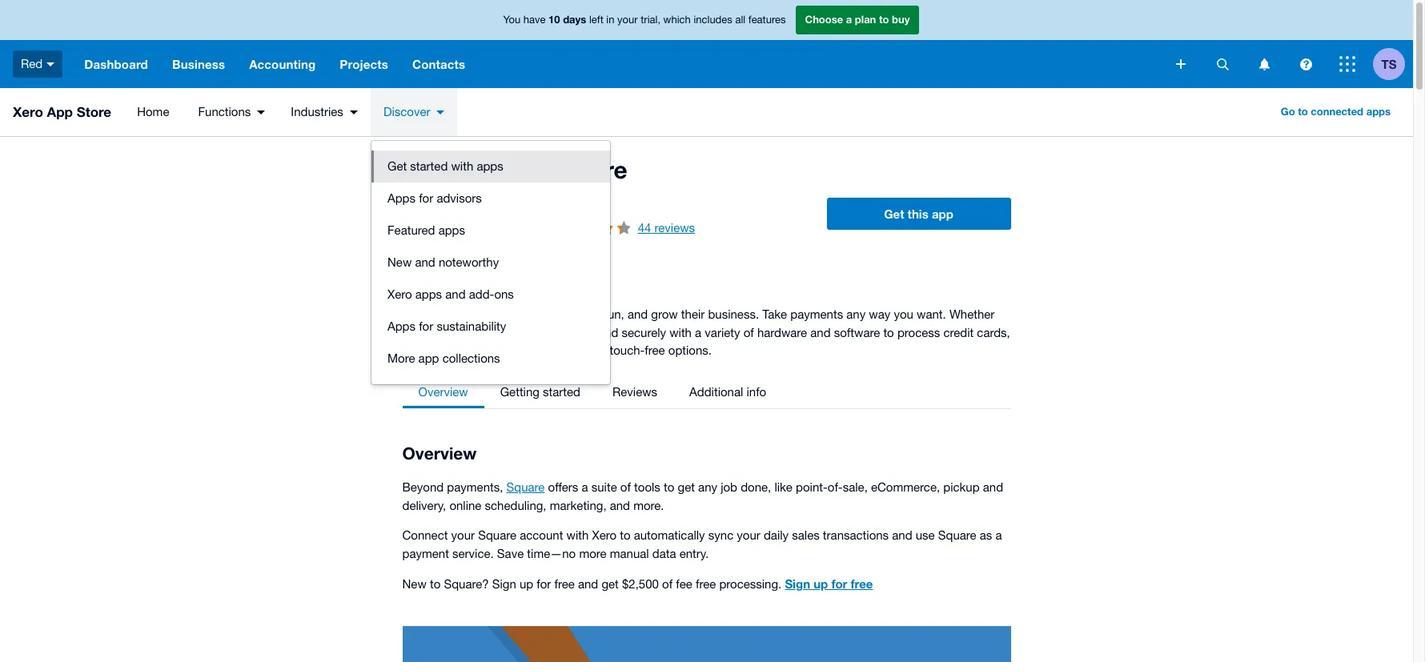 Task type: vqa. For each thing, say whether or not it's contained in the screenshot.
get within New To Square? Sign Up For Free And Get $2,500 Of Fee Free Processing. Sign Up For Free
yes



Task type: locate. For each thing, give the bounding box(es) containing it.
sign inside new to square? sign up for free and get $2,500 of fee free processing. sign up for free
[[492, 577, 516, 591]]

up down sales
[[814, 577, 828, 591]]

0 horizontal spatial pay,
[[437, 344, 460, 357]]

app right more
[[418, 352, 439, 365]]

get this app link
[[827, 197, 1011, 229]]

to left 'buy'
[[879, 13, 889, 26]]

1 vertical spatial get
[[678, 480, 695, 494]]

started for getting
[[543, 385, 581, 398]]

up down save
[[520, 577, 533, 591]]

0 vertical spatial apps
[[388, 191, 416, 205]]

apps up featured
[[388, 191, 416, 205]]

0 vertical spatial started
[[410, 159, 448, 173]]

1 vertical spatial overview
[[402, 443, 477, 463]]

1 vertical spatial apps
[[388, 319, 416, 333]]

online down beyond payments, square
[[450, 498, 482, 512]]

online inside square helps sellers of all sizes start, run, and grow their business. take payments any way you want. whether online or in-person, get paid quickly and securely with a variety of hardware and software to process credit cards, apple pay, and android pay, including touch-free options.
[[402, 325, 434, 339]]

business
[[172, 57, 225, 71]]

you
[[503, 14, 521, 26]]

0 horizontal spatial xero
[[13, 103, 43, 120]]

new inside new to square? sign up for free and get $2,500 of fee free processing. sign up for free
[[402, 577, 427, 591]]

apps inside go to connected apps link
[[1367, 105, 1391, 118]]

xero app store
[[13, 103, 111, 120]]

get this app
[[884, 206, 954, 221]]

1 horizontal spatial pay,
[[532, 344, 555, 357]]

apps for apps for sustainability
[[388, 319, 416, 333]]

1 vertical spatial with
[[670, 325, 692, 339]]

0 horizontal spatial with
[[451, 159, 473, 173]]

started for get
[[410, 159, 448, 173]]

industries button
[[278, 88, 371, 136]]

online inside offers a suite of tools to get any job done, like point-of-sale, ecommerce, pickup and delivery, online scheduling, marketing, and more.
[[450, 498, 482, 512]]

home
[[137, 105, 169, 119]]

1 horizontal spatial your
[[617, 14, 638, 26]]

1 vertical spatial get
[[884, 206, 904, 221]]

get inside get started with apps button
[[388, 159, 407, 173]]

svg image
[[1217, 58, 1229, 70], [1259, 58, 1270, 70], [1300, 58, 1312, 70], [1176, 59, 1186, 69]]

svg image inside red popup button
[[47, 62, 55, 66]]

app right this
[[932, 206, 954, 221]]

1 horizontal spatial online
[[450, 498, 482, 512]]

to right go
[[1298, 105, 1308, 118]]

get inside square helps sellers of all sizes start, run, and grow their business. take payments any way you want. whether online or in-person, get paid quickly and securely with a variety of hardware and software to process credit cards, apple pay, and android pay, including touch-free options.
[[510, 325, 527, 339]]

get inside new to square? sign up for free and get $2,500 of fee free processing. sign up for free
[[602, 577, 619, 591]]

apps right the connected
[[1367, 105, 1391, 118]]

featured apps button
[[372, 215, 610, 247]]

xero up more
[[592, 528, 617, 542]]

process
[[898, 325, 940, 339]]

pay, down paid
[[532, 344, 555, 357]]

2 vertical spatial xero
[[592, 528, 617, 542]]

any up the software
[[847, 307, 866, 321]]

get up apps for advisors
[[388, 159, 407, 173]]

beyond payments, square
[[402, 480, 545, 494]]

apps inside the featured apps 'button'
[[438, 223, 465, 237]]

free down securely
[[645, 344, 665, 357]]

to right tools on the bottom left of the page
[[664, 480, 674, 494]]

free down transactions
[[851, 577, 873, 591]]

2 vertical spatial with
[[567, 528, 589, 542]]

with up options.
[[670, 325, 692, 339]]

0 horizontal spatial get
[[510, 325, 527, 339]]

and down more
[[578, 577, 598, 591]]

2 horizontal spatial xero
[[592, 528, 617, 542]]

any left "job"
[[698, 480, 717, 494]]

and up securely
[[628, 307, 648, 321]]

and down suite on the bottom left
[[610, 498, 630, 512]]

getting started button
[[484, 376, 597, 408]]

all left features
[[735, 14, 746, 26]]

projects button
[[328, 40, 400, 88]]

list box
[[372, 141, 610, 384]]

get inside get this app 'link'
[[884, 206, 904, 221]]

payments
[[791, 307, 843, 321]]

processing.
[[719, 577, 782, 591]]

and inside connect your square account with xero to automatically sync your daily sales transactions and use square as a payment service. save time—no more manual data entry.
[[892, 528, 912, 542]]

a inside offers a suite of tools to get any job done, like point-of-sale, ecommerce, pickup and delivery, online scheduling, marketing, and more.
[[582, 480, 588, 494]]

started
[[410, 159, 448, 173], [543, 385, 581, 398]]

reviews
[[613, 385, 657, 398]]

0 vertical spatial all
[[735, 14, 746, 26]]

and down person, on the left
[[463, 344, 483, 357]]

to
[[879, 13, 889, 26], [1298, 105, 1308, 118], [884, 325, 894, 339], [664, 480, 674, 494], [620, 528, 631, 542], [430, 577, 441, 591]]

sign up for free link
[[785, 577, 873, 591]]

a right as
[[996, 528, 1002, 542]]

tree
[[402, 376, 782, 408]]

1 vertical spatial all
[[528, 307, 539, 321]]

0 vertical spatial get
[[388, 159, 407, 173]]

apps up apps for advisors button
[[477, 159, 503, 173]]

apps down advisors
[[438, 223, 465, 237]]

1 horizontal spatial xero
[[388, 287, 412, 301]]

2 horizontal spatial with
[[670, 325, 692, 339]]

1 horizontal spatial app
[[932, 206, 954, 221]]

your
[[617, 14, 638, 26], [451, 528, 475, 542], [737, 528, 761, 542]]

online up apple
[[402, 325, 434, 339]]

overview up the beyond
[[402, 443, 477, 463]]

1 horizontal spatial get
[[602, 577, 619, 591]]

transactions
[[823, 528, 889, 542]]

menu containing home
[[121, 88, 458, 136]]

xero inside button
[[388, 287, 412, 301]]

square inside square helps sellers of all sizes start, run, and grow their business. take payments any way you want. whether online or in-person, get paid quickly and securely with a variety of hardware and software to process credit cards, apple pay, and android pay, including touch-free options.
[[402, 307, 441, 321]]

home button
[[121, 88, 185, 136]]

banner containing ts
[[0, 0, 1413, 88]]

new down featured
[[388, 255, 412, 269]]

1 horizontal spatial any
[[847, 307, 866, 321]]

get for get this app
[[884, 206, 904, 221]]

new to square? sign up for free and get $2,500 of fee free processing. sign up for free
[[402, 577, 873, 591]]

banner
[[0, 0, 1413, 88]]

0 horizontal spatial all
[[528, 307, 539, 321]]

trial,
[[641, 14, 661, 26]]

service.
[[452, 546, 494, 560]]

of left "fee"
[[662, 577, 673, 591]]

0 horizontal spatial up
[[520, 577, 533, 591]]

apps down new and noteworthy on the top left of page
[[415, 287, 442, 301]]

and up helps
[[445, 287, 466, 301]]

sale,
[[843, 480, 868, 494]]

more.
[[634, 498, 664, 512]]

apps
[[1367, 105, 1391, 118], [477, 159, 503, 173], [438, 223, 465, 237], [415, 287, 442, 301]]

0 horizontal spatial sign
[[492, 577, 516, 591]]

to inside connect your square account with xero to automatically sync your daily sales transactions and use square as a payment service. save time—no more manual data entry.
[[620, 528, 631, 542]]

xero left app
[[13, 103, 43, 120]]

all up paid
[[528, 307, 539, 321]]

more app collections button
[[372, 343, 610, 375]]

additional info button
[[673, 376, 782, 408]]

square
[[546, 155, 628, 184], [402, 307, 441, 321], [507, 480, 545, 494], [478, 528, 516, 542], [938, 528, 977, 542]]

featured apps
[[388, 223, 465, 237]]

dashboard link
[[72, 40, 160, 88]]

0 horizontal spatial online
[[402, 325, 434, 339]]

get right tools on the bottom left of the page
[[678, 480, 695, 494]]

online
[[402, 325, 434, 339], [450, 498, 482, 512]]

business.
[[708, 307, 759, 321]]

run,
[[604, 307, 624, 321]]

choose
[[805, 13, 843, 26]]

0 horizontal spatial started
[[410, 159, 448, 173]]

10
[[549, 13, 560, 26]]

svg image right red
[[47, 62, 55, 66]]

tools
[[634, 480, 660, 494]]

started inside getting started button
[[543, 385, 581, 398]]

accounting
[[249, 57, 316, 71]]

for
[[419, 191, 433, 205], [419, 319, 433, 333], [832, 577, 848, 591], [537, 577, 551, 591]]

pay, down or at the left of page
[[437, 344, 460, 357]]

1 vertical spatial started
[[543, 385, 581, 398]]

2 vertical spatial get
[[602, 577, 619, 591]]

dashboard
[[84, 57, 148, 71]]

2 pay, from the left
[[532, 344, 555, 357]]

get up android
[[510, 325, 527, 339]]

0 vertical spatial xero
[[13, 103, 43, 120]]

1 horizontal spatial svg image
[[1340, 56, 1356, 72]]

software
[[834, 325, 880, 339]]

sign down save
[[492, 577, 516, 591]]

of
[[514, 307, 524, 321], [744, 325, 754, 339], [620, 480, 631, 494], [662, 577, 673, 591]]

reviews
[[655, 221, 695, 234]]

started inside get started with apps button
[[410, 159, 448, 173]]

0 horizontal spatial get
[[388, 159, 407, 173]]

square helps sellers of all sizes start, run, and grow their business. take payments any way you want. whether online or in-person, get paid quickly and securely with a variety of hardware and software to process credit cards, apple pay, and android pay, including touch-free options.
[[402, 307, 1010, 357]]

your left "daily" at right
[[737, 528, 761, 542]]

ons
[[494, 287, 514, 301]]

0 horizontal spatial any
[[698, 480, 717, 494]]

list box containing get started with apps
[[372, 141, 610, 384]]

0 vertical spatial any
[[847, 307, 866, 321]]

overview down more app collections
[[418, 385, 468, 398]]

0 vertical spatial with
[[451, 159, 473, 173]]

1 vertical spatial online
[[450, 498, 482, 512]]

1 horizontal spatial with
[[567, 528, 589, 542]]

a up marketing,
[[582, 480, 588, 494]]

menu
[[121, 88, 458, 136]]

0 vertical spatial get
[[510, 325, 527, 339]]

get left $2,500 at the bottom left
[[602, 577, 619, 591]]

and down featured apps on the top of page
[[415, 255, 435, 269]]

1 vertical spatial new
[[402, 577, 427, 591]]

0 horizontal spatial svg image
[[47, 62, 55, 66]]

0 vertical spatial app
[[932, 206, 954, 221]]

your right in in the left of the page
[[617, 14, 638, 26]]

1 horizontal spatial sign
[[785, 577, 810, 591]]

get
[[388, 159, 407, 173], [884, 206, 904, 221]]

discover
[[383, 105, 430, 119]]

2 horizontal spatial get
[[678, 480, 695, 494]]

group
[[372, 141, 610, 384]]

of right suite on the bottom left
[[620, 480, 631, 494]]

1 horizontal spatial up
[[814, 577, 828, 591]]

sign right processing.
[[785, 577, 810, 591]]

svg image left ts
[[1340, 56, 1356, 72]]

advisors
[[437, 191, 482, 205]]

0 vertical spatial online
[[402, 325, 434, 339]]

new inside button
[[388, 255, 412, 269]]

pay,
[[437, 344, 460, 357], [532, 344, 555, 357]]

0 vertical spatial overview
[[418, 385, 468, 398]]

new for new to square? sign up for free and get $2,500 of fee free processing. sign up for free
[[402, 577, 427, 591]]

contacts button
[[400, 40, 477, 88]]

new down payment on the left bottom of the page
[[402, 577, 427, 591]]

have
[[524, 14, 546, 26]]

1 horizontal spatial get
[[884, 206, 904, 221]]

getting
[[500, 385, 540, 398]]

1 horizontal spatial started
[[543, 385, 581, 398]]

0 vertical spatial new
[[388, 255, 412, 269]]

and right pickup on the bottom of the page
[[983, 480, 1003, 494]]

scheduling,
[[485, 498, 547, 512]]

offers a suite of tools to get any job done, like point-of-sale, ecommerce, pickup and delivery, online scheduling, marketing, and more.
[[402, 480, 1003, 512]]

sizes
[[543, 307, 570, 321]]

to inside square helps sellers of all sizes start, run, and grow their business. take payments any way you want. whether online or in-person, get paid quickly and securely with a variety of hardware and software to process credit cards, apple pay, and android pay, including touch-free options.
[[884, 325, 894, 339]]

sellers
[[476, 307, 510, 321]]

overview button
[[402, 376, 484, 408]]

to inside new to square? sign up for free and get $2,500 of fee free processing. sign up for free
[[430, 577, 441, 591]]

for down time—no
[[537, 577, 551, 591]]

0 horizontal spatial your
[[451, 528, 475, 542]]

svg image
[[1340, 56, 1356, 72], [47, 62, 55, 66]]

2 apps from the top
[[388, 319, 416, 333]]

quickly
[[557, 325, 595, 339]]

a down their on the top left
[[695, 325, 702, 339]]

get
[[510, 325, 527, 339], [678, 480, 695, 494], [602, 577, 619, 591]]

suite
[[592, 480, 617, 494]]

new and noteworthy button
[[372, 247, 610, 279]]

with up more
[[567, 528, 589, 542]]

started right getting
[[543, 385, 581, 398]]

app inside button
[[418, 352, 439, 365]]

all
[[735, 14, 746, 26], [528, 307, 539, 321]]

free inside square helps sellers of all sizes start, run, and grow their business. take payments any way you want. whether online or in-person, get paid quickly and securely with a variety of hardware and software to process credit cards, apple pay, and android pay, including touch-free options.
[[645, 344, 665, 357]]

1 vertical spatial app
[[418, 352, 439, 365]]

with up advisors
[[451, 159, 473, 173]]

and left use
[[892, 528, 912, 542]]

1 apps from the top
[[388, 191, 416, 205]]

for left or at the left of page
[[419, 319, 433, 333]]

1 horizontal spatial all
[[735, 14, 746, 26]]

apps up apple
[[388, 319, 416, 333]]

tree containing overview
[[402, 376, 782, 408]]

to up the manual
[[620, 528, 631, 542]]

started up apps for advisors
[[410, 159, 448, 173]]

1 vertical spatial any
[[698, 480, 717, 494]]

hardware
[[757, 325, 807, 339]]

like
[[775, 480, 793, 494]]

to inside banner
[[879, 13, 889, 26]]

0 horizontal spatial app
[[418, 352, 439, 365]]

apps
[[388, 191, 416, 205], [388, 319, 416, 333]]

get left this
[[884, 206, 904, 221]]

1 vertical spatial xero
[[388, 287, 412, 301]]

to down the way
[[884, 325, 894, 339]]

square image
[[402, 626, 1011, 662]]

any inside square helps sellers of all sizes start, run, and grow their business. take payments any way you want. whether online or in-person, get paid quickly and securely with a variety of hardware and software to process credit cards, apple pay, and android pay, including touch-free options.
[[847, 307, 866, 321]]

to left the square?
[[430, 577, 441, 591]]

your up service.
[[451, 528, 475, 542]]

of down ons
[[514, 307, 524, 321]]

xero for xero apps and add-ons
[[388, 287, 412, 301]]

beyond
[[402, 480, 444, 494]]

xero down new and noteworthy on the top left of page
[[388, 287, 412, 301]]

for down transactions
[[832, 577, 848, 591]]

industries
[[291, 105, 343, 119]]

functions
[[198, 105, 251, 119]]

with inside square helps sellers of all sizes start, run, and grow their business. take payments any way you want. whether online or in-person, get paid quickly and securely with a variety of hardware and software to process credit cards, apple pay, and android pay, including touch-free options.
[[670, 325, 692, 339]]



Task type: describe. For each thing, give the bounding box(es) containing it.
of down business.
[[744, 325, 754, 339]]

payments,
[[447, 480, 503, 494]]

more
[[388, 352, 415, 365]]

helps
[[444, 307, 473, 321]]

2 horizontal spatial your
[[737, 528, 761, 542]]

apps for apps for advisors
[[388, 191, 416, 205]]

apps inside xero apps and add-ons button
[[415, 287, 442, 301]]

for up featured apps on the top of page
[[419, 191, 433, 205]]

red button
[[0, 40, 72, 88]]

person,
[[466, 325, 506, 339]]

reviews button
[[597, 376, 673, 408]]

offers
[[548, 480, 578, 494]]

all inside square helps sellers of all sizes start, run, and grow their business. take payments any way you want. whether online or in-person, get paid quickly and securely with a variety of hardware and software to process credit cards, apple pay, and android pay, including touch-free options.
[[528, 307, 539, 321]]

data
[[652, 546, 676, 560]]

and down payments
[[811, 325, 831, 339]]

touch-
[[610, 344, 645, 357]]

account
[[520, 528, 563, 542]]

automatically
[[634, 528, 705, 542]]

get for get started with apps
[[388, 159, 407, 173]]

go to connected apps link
[[1271, 99, 1400, 125]]

including
[[558, 344, 606, 357]]

your inside "you have 10 days left in your trial, which includes all features"
[[617, 14, 638, 26]]

daily
[[764, 528, 789, 542]]

payment
[[402, 546, 449, 560]]

to inside offers a suite of tools to get any job done, like point-of-sale, ecommerce, pickup and delivery, online scheduling, marketing, and more.
[[664, 480, 674, 494]]

in
[[606, 14, 615, 26]]

new for new and noteworthy
[[388, 255, 412, 269]]

red
[[21, 57, 43, 70]]

as
[[980, 528, 992, 542]]

with inside button
[[451, 159, 473, 173]]

connect
[[402, 528, 448, 542]]

apps inside get started with apps button
[[477, 159, 503, 173]]

noteworthy
[[439, 255, 499, 269]]

credit
[[944, 325, 974, 339]]

up inside new to square? sign up for free and get $2,500 of fee free processing. sign up for free
[[520, 577, 533, 591]]

way
[[869, 307, 891, 321]]

collections
[[443, 352, 500, 365]]

apps for advisors
[[388, 191, 482, 205]]

free right "fee"
[[696, 577, 716, 591]]

variety
[[705, 325, 740, 339]]

this
[[908, 206, 929, 221]]

projects
[[340, 57, 388, 71]]

more app collections
[[388, 352, 500, 365]]

group containing get started with apps
[[372, 141, 610, 384]]

getting started
[[500, 385, 581, 398]]

take
[[762, 307, 787, 321]]

ts button
[[1373, 40, 1413, 88]]

connect your square account with xero to automatically sync your daily sales transactions and use square as a payment service. save time—no more manual data entry.
[[402, 528, 1002, 560]]

in-
[[452, 325, 466, 339]]

any inside offers a suite of tools to get any job done, like point-of-sale, ecommerce, pickup and delivery, online scheduling, marketing, and more.
[[698, 480, 717, 494]]

apps for sustainability
[[388, 319, 506, 333]]

contacts
[[412, 57, 465, 71]]

functions button
[[185, 88, 278, 136]]

1 pay, from the left
[[437, 344, 460, 357]]

features
[[749, 14, 786, 26]]

use
[[916, 528, 935, 542]]

app
[[47, 103, 73, 120]]

buy
[[892, 13, 910, 26]]

grow
[[651, 307, 678, 321]]

get inside offers a suite of tools to get any job done, like point-of-sale, ecommerce, pickup and delivery, online scheduling, marketing, and more.
[[678, 480, 695, 494]]

entry.
[[680, 546, 709, 560]]

to inside go to connected apps link
[[1298, 105, 1308, 118]]

point-
[[796, 480, 828, 494]]

for inside new to square? sign up for free and get $2,500 of fee free processing. sign up for free
[[537, 577, 551, 591]]

xero apps and add-ons button
[[372, 279, 610, 311]]

you have 10 days left in your trial, which includes all features
[[503, 13, 786, 26]]

marketing,
[[550, 498, 607, 512]]

choose a plan to buy
[[805, 13, 910, 26]]

get started with apps
[[388, 159, 503, 173]]

ts
[[1382, 56, 1397, 71]]

apps for sustainability button
[[372, 311, 610, 343]]

securely
[[622, 325, 666, 339]]

with inside connect your square account with xero to automatically sync your daily sales transactions and use square as a payment service. save time—no more manual data entry.
[[567, 528, 589, 542]]

square link
[[507, 480, 545, 494]]

xero apps and add-ons
[[388, 287, 514, 301]]

time—no
[[527, 546, 576, 560]]

xero inside connect your square account with xero to automatically sync your daily sales transactions and use square as a payment service. save time—no more manual data entry.
[[592, 528, 617, 542]]

android
[[486, 344, 529, 357]]

or
[[438, 325, 449, 339]]

job
[[721, 480, 737, 494]]

a inside square helps sellers of all sizes start, run, and grow their business. take payments any way you want. whether online or in-person, get paid quickly and securely with a variety of hardware and software to process credit cards, apple pay, and android pay, including touch-free options.
[[695, 325, 702, 339]]

more
[[579, 546, 607, 560]]

of inside offers a suite of tools to get any job done, like point-of-sale, ecommerce, pickup and delivery, online scheduling, marketing, and more.
[[620, 480, 631, 494]]

which
[[663, 14, 691, 26]]

additional
[[690, 385, 743, 398]]

additional info
[[690, 385, 766, 398]]

app inside 'link'
[[932, 206, 954, 221]]

all inside "you have 10 days left in your trial, which includes all features"
[[735, 14, 746, 26]]

of inside new to square? sign up for free and get $2,500 of fee free processing. sign up for free
[[662, 577, 673, 591]]

and down run,
[[598, 325, 618, 339]]

add-
[[469, 287, 494, 301]]

plan
[[855, 13, 876, 26]]

xero for xero app store
[[13, 103, 43, 120]]

and inside new to square? sign up for free and get $2,500 of fee free processing. sign up for free
[[578, 577, 598, 591]]

cards,
[[977, 325, 1010, 339]]

a left plan
[[846, 13, 852, 26]]

pickup
[[943, 480, 980, 494]]

sales
[[792, 528, 820, 542]]

a inside connect your square account with xero to automatically sync your daily sales transactions and use square as a payment service. save time—no more manual data entry.
[[996, 528, 1002, 542]]

of-
[[828, 480, 843, 494]]

store
[[77, 103, 111, 120]]

fee
[[676, 577, 692, 591]]

overview inside button
[[418, 385, 468, 398]]

info
[[747, 385, 766, 398]]

left
[[589, 14, 604, 26]]

start,
[[573, 307, 600, 321]]

their
[[681, 307, 705, 321]]

$2,500
[[622, 577, 659, 591]]

ecommerce,
[[871, 480, 940, 494]]

free down time—no
[[555, 577, 575, 591]]

go
[[1281, 105, 1295, 118]]



